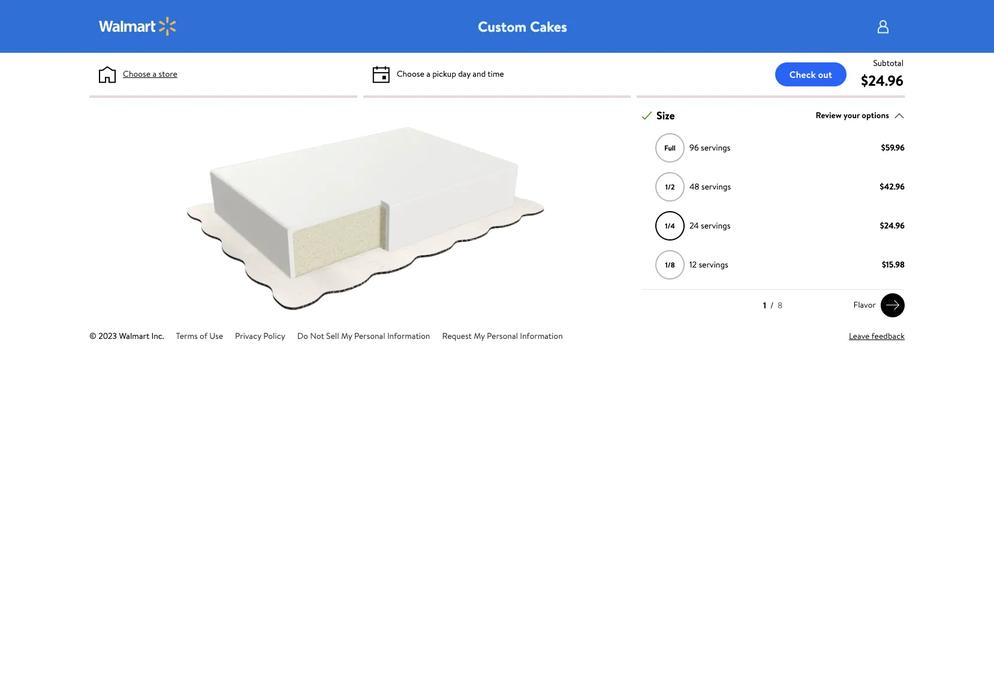 Task type: vqa. For each thing, say whether or not it's contained in the screenshot.
'cornbread'
no



Task type: describe. For each thing, give the bounding box(es) containing it.
48
[[690, 181, 700, 193]]

use
[[210, 330, 223, 342]]

check out
[[790, 68, 833, 81]]

2023
[[99, 330, 117, 342]]

options
[[863, 109, 890, 121]]

0 vertical spatial $24.96
[[862, 70, 904, 91]]

request my personal information
[[443, 330, 563, 342]]

$59.96
[[882, 142, 906, 154]]

out
[[819, 68, 833, 81]]

1 information from the left
[[388, 330, 431, 342]]

review your options
[[816, 109, 890, 121]]

choose a store
[[123, 68, 178, 80]]

time
[[488, 68, 504, 80]]

12 servings
[[690, 259, 729, 271]]

flavor
[[854, 299, 877, 311]]

flavor link
[[849, 293, 906, 317]]

24
[[690, 220, 700, 232]]

custom
[[478, 16, 527, 37]]

2 information from the left
[[520, 330, 563, 342]]

inc.
[[152, 330, 164, 342]]

2 my from the left
[[474, 330, 485, 342]]

up arrow image
[[895, 110, 906, 121]]

your
[[844, 109, 861, 121]]

1/8
[[666, 260, 675, 270]]

1 personal from the left
[[355, 330, 386, 342]]

choose for choose a pickup day and time
[[397, 68, 425, 80]]

$15.98
[[883, 259, 906, 271]]

choose a pickup day and time
[[397, 68, 504, 80]]

1 / 8
[[764, 299, 783, 311]]

subtotal $24.96
[[862, 57, 904, 91]]

store
[[159, 68, 178, 80]]

review your options link
[[816, 108, 906, 124]]

a for pickup
[[427, 68, 431, 80]]

privacy policy link
[[235, 330, 285, 342]]

©
[[89, 330, 97, 342]]

96 servings
[[690, 142, 731, 154]]

not
[[310, 330, 324, 342]]

do
[[297, 330, 308, 342]]

back to walmart.com image
[[99, 17, 177, 36]]



Task type: locate. For each thing, give the bounding box(es) containing it.
1 horizontal spatial choose
[[397, 68, 425, 80]]

servings right "96"
[[701, 142, 731, 154]]

personal
[[355, 330, 386, 342], [487, 330, 518, 342]]

choose left store
[[123, 68, 151, 80]]

cakes
[[530, 16, 568, 37]]

0 horizontal spatial a
[[153, 68, 157, 80]]

leave feedback
[[850, 330, 906, 342]]

1 horizontal spatial my
[[474, 330, 485, 342]]

request my personal information link
[[443, 330, 563, 342]]

servings for 48 servings
[[702, 181, 732, 193]]

0 horizontal spatial my
[[341, 330, 353, 342]]

2 a from the left
[[427, 68, 431, 80]]

icon for continue arrow image
[[886, 298, 901, 313]]

of
[[200, 330, 208, 342]]

choose
[[123, 68, 151, 80], [397, 68, 425, 80]]

request
[[443, 330, 472, 342]]

1 horizontal spatial personal
[[487, 330, 518, 342]]

a
[[153, 68, 157, 80], [427, 68, 431, 80]]

do not sell my personal information link
[[297, 330, 431, 342]]

terms
[[176, 330, 198, 342]]

servings for 12 servings
[[699, 259, 729, 271]]

1 choose from the left
[[123, 68, 151, 80]]

size
[[657, 108, 676, 123]]

$24.96 down $42.96
[[881, 220, 906, 232]]

my
[[341, 330, 353, 342], [474, 330, 485, 342]]

check
[[790, 68, 817, 81]]

leave feedback button
[[850, 330, 906, 343]]

1 horizontal spatial a
[[427, 68, 431, 80]]

custom cakes
[[478, 16, 568, 37]]

my right "sell"
[[341, 330, 353, 342]]

0 horizontal spatial information
[[388, 330, 431, 342]]

full
[[665, 143, 676, 153]]

choose left pickup
[[397, 68, 425, 80]]

/
[[771, 299, 774, 311]]

pickup
[[433, 68, 457, 80]]

servings for 24 servings
[[702, 220, 731, 232]]

ok image
[[642, 110, 653, 121]]

servings right '24'
[[702, 220, 731, 232]]

servings right "12"
[[699, 259, 729, 271]]

48 servings
[[690, 181, 732, 193]]

96
[[690, 142, 699, 154]]

0 horizontal spatial personal
[[355, 330, 386, 342]]

privacy
[[235, 330, 262, 342]]

check out button
[[776, 62, 847, 86]]

2 choose from the left
[[397, 68, 425, 80]]

24 servings
[[690, 220, 731, 232]]

policy
[[264, 330, 285, 342]]

servings right the 48
[[702, 181, 732, 193]]

1
[[764, 299, 767, 311]]

feedback
[[872, 330, 906, 342]]

a for store
[[153, 68, 157, 80]]

day
[[459, 68, 471, 80]]

terms of use link
[[176, 330, 223, 342]]

choose a store link
[[123, 68, 178, 80]]

$24.96
[[862, 70, 904, 91], [881, 220, 906, 232]]

and
[[473, 68, 486, 80]]

$24.96 down "subtotal"
[[862, 70, 904, 91]]

1/2
[[666, 182, 675, 192]]

2 personal from the left
[[487, 330, 518, 342]]

your account image
[[872, 19, 896, 34]]

do not sell my personal information
[[297, 330, 431, 342]]

servings for 96 servings
[[701, 142, 731, 154]]

© 2023 walmart inc.
[[89, 330, 164, 342]]

walmart
[[119, 330, 150, 342]]

1 horizontal spatial information
[[520, 330, 563, 342]]

$42.96
[[881, 181, 906, 193]]

1 vertical spatial $24.96
[[881, 220, 906, 232]]

my right request
[[474, 330, 485, 342]]

servings
[[701, 142, 731, 154], [702, 181, 732, 193], [702, 220, 731, 232], [699, 259, 729, 271]]

choose for choose a store
[[123, 68, 151, 80]]

leave
[[850, 330, 870, 342]]

a left pickup
[[427, 68, 431, 80]]

terms of use
[[176, 330, 223, 342]]

8
[[778, 299, 783, 311]]

a left store
[[153, 68, 157, 80]]

review your options element
[[816, 109, 890, 122]]

sell
[[326, 330, 339, 342]]

review
[[816, 109, 842, 121]]

personal right "sell"
[[355, 330, 386, 342]]

1 a from the left
[[153, 68, 157, 80]]

1 my from the left
[[341, 330, 353, 342]]

personal right request
[[487, 330, 518, 342]]

12
[[690, 259, 697, 271]]

subtotal
[[874, 57, 904, 69]]

privacy policy
[[235, 330, 285, 342]]

information
[[388, 330, 431, 342], [520, 330, 563, 342]]

1/4
[[666, 221, 676, 231]]

0 horizontal spatial choose
[[123, 68, 151, 80]]



